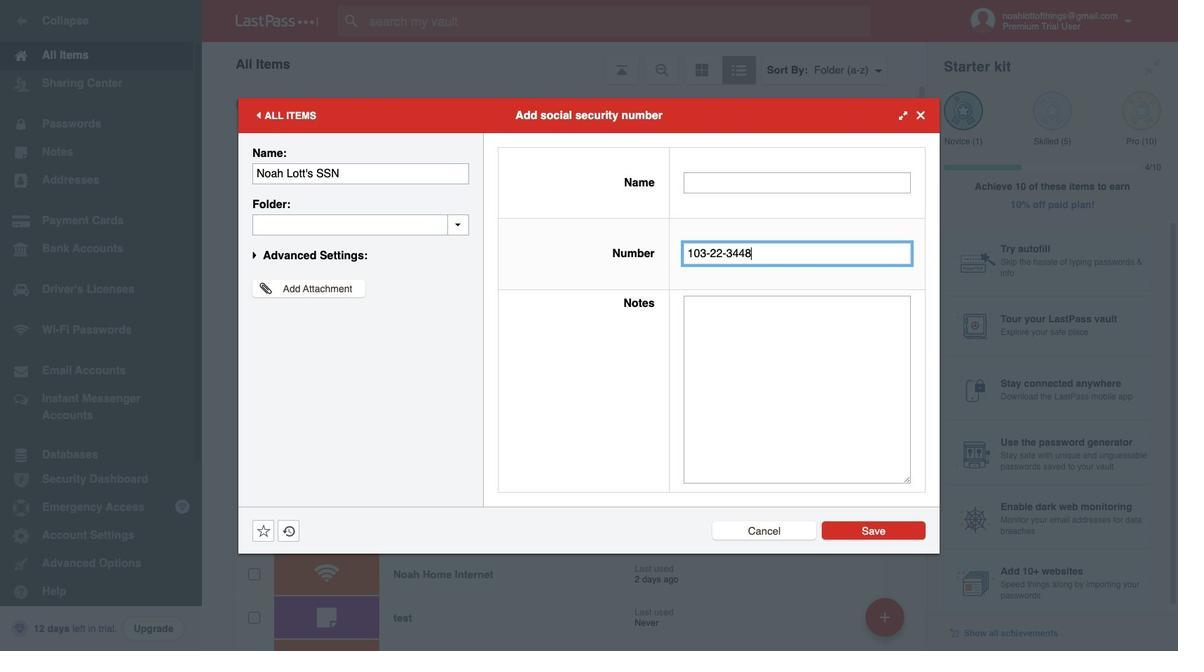 Task type: locate. For each thing, give the bounding box(es) containing it.
None text field
[[683, 172, 911, 193], [683, 244, 911, 265], [683, 296, 911, 484], [683, 172, 911, 193], [683, 244, 911, 265], [683, 296, 911, 484]]

new item navigation
[[860, 594, 913, 651]]

main navigation navigation
[[0, 0, 202, 651]]

dialog
[[238, 98, 940, 554]]

None text field
[[252, 163, 469, 184], [252, 214, 469, 235], [252, 163, 469, 184], [252, 214, 469, 235]]

Search search field
[[338, 6, 898, 36]]

new item image
[[880, 613, 890, 622]]



Task type: describe. For each thing, give the bounding box(es) containing it.
search my vault text field
[[338, 6, 898, 36]]

vault options navigation
[[202, 42, 927, 84]]

lastpass image
[[236, 15, 318, 27]]



